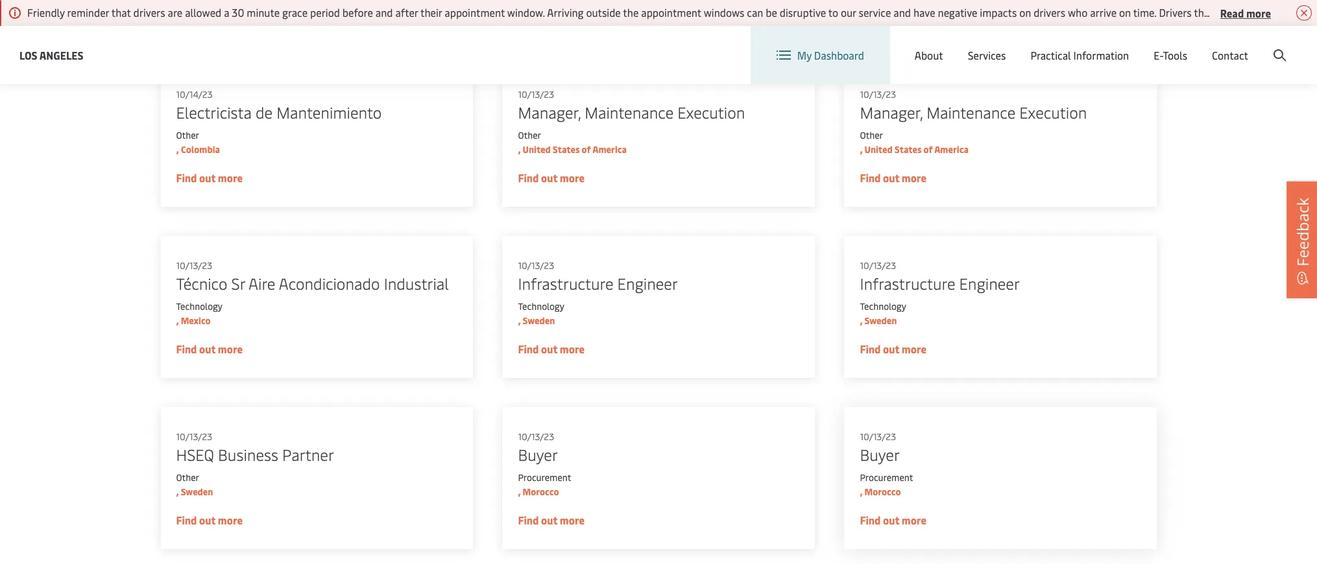 Task type: describe. For each thing, give the bounding box(es) containing it.
feedback button
[[1287, 182, 1318, 299]]

técnico
[[176, 273, 227, 294]]

close alert image
[[1297, 5, 1313, 21]]

menu
[[1100, 38, 1127, 52]]

minute
[[247, 5, 280, 19]]

2 of from the left
[[924, 143, 933, 156]]

switch location button
[[932, 38, 1026, 52]]

2 on from the left
[[1120, 5, 1132, 19]]

switch location
[[952, 38, 1026, 52]]

1 their from the left
[[421, 5, 442, 19]]

e-tools button
[[1154, 26, 1188, 84]]

before
[[343, 5, 373, 19]]

/
[[1216, 38, 1220, 52]]

about button
[[915, 26, 944, 84]]

our
[[841, 5, 857, 19]]

business
[[218, 445, 278, 465]]

2 execution from the left
[[1020, 102, 1087, 123]]

1 10/13/23 buyer procurement , morocco from the left
[[518, 431, 571, 499]]

contact button
[[1213, 26, 1249, 84]]

1 america from the left
[[592, 143, 627, 156]]

negative
[[938, 5, 978, 19]]

to
[[829, 5, 839, 19]]

impacts
[[980, 5, 1017, 19]]

, inside 10/14/23 electricista de mantenimiento other , colombia
[[176, 143, 179, 156]]

1 drivers from the left
[[133, 5, 165, 19]]

acondicionado
[[279, 273, 380, 294]]

1 manager, from the left
[[518, 102, 581, 123]]

los angeles
[[19, 48, 83, 62]]

drivers
[[1160, 5, 1192, 19]]

30
[[232, 5, 244, 19]]

services
[[968, 48, 1006, 62]]

login
[[1188, 38, 1214, 52]]

1 engineer from the left
[[617, 273, 678, 294]]

los angeles link
[[19, 47, 83, 63]]

read more button
[[1221, 5, 1272, 21]]

10/13/23 inside 10/13/23 hseq business partner other , sweden
[[176, 431, 212, 443]]

10/13/23 inside 10/13/23 técnico sr aire acondicionado industrial technology , mexico
[[176, 260, 212, 272]]

are
[[168, 5, 183, 19]]

colombia
[[181, 143, 220, 156]]

login / create account link
[[1164, 26, 1293, 64]]

2 technology from the left
[[518, 301, 564, 313]]

2 engineer from the left
[[960, 273, 1020, 294]]

information
[[1074, 48, 1130, 62]]

technology inside 10/13/23 técnico sr aire acondicionado industrial technology , mexico
[[176, 301, 222, 313]]

10/14/23
[[176, 88, 212, 101]]

who
[[1068, 5, 1088, 19]]

3 technology from the left
[[860, 301, 906, 313]]

friendly
[[27, 5, 65, 19]]

practical information
[[1031, 48, 1130, 62]]

account
[[1255, 38, 1293, 52]]

2 states from the left
[[895, 143, 922, 156]]

2 united from the left
[[865, 143, 893, 156]]

2 their from the left
[[1283, 5, 1304, 19]]

2 horizontal spatial sweden
[[865, 315, 897, 327]]

1 outside from the left
[[586, 5, 621, 19]]

2 outside from the left
[[1246, 5, 1280, 19]]

arriving
[[547, 5, 584, 19]]

login / create account
[[1188, 38, 1293, 52]]

the
[[623, 5, 639, 19]]

disruptive
[[780, 5, 826, 19]]

1 that from the left
[[111, 5, 131, 19]]

e-tools
[[1154, 48, 1188, 62]]

1 on from the left
[[1020, 5, 1032, 19]]

my
[[798, 48, 812, 62]]

windows
[[704, 5, 745, 19]]

1 of from the left
[[582, 143, 591, 156]]

1 buyer from the left
[[518, 445, 558, 465]]

switch
[[952, 38, 983, 52]]

dashboard
[[815, 48, 865, 62]]

read
[[1221, 6, 1245, 20]]

a
[[224, 5, 229, 19]]

mantenimiento
[[276, 102, 382, 123]]

sr
[[231, 273, 245, 294]]

global
[[1067, 38, 1097, 52]]

period
[[310, 5, 340, 19]]

can
[[747, 5, 764, 19]]



Task type: locate. For each thing, give the bounding box(es) containing it.
technology
[[176, 301, 222, 313], [518, 301, 564, 313], [860, 301, 906, 313]]

1 10/13/23 manager, maintenance execution other , united states of america from the left
[[518, 88, 745, 156]]

create
[[1223, 38, 1253, 52]]

on right impacts
[[1020, 5, 1032, 19]]

1 infrastructure from the left
[[518, 273, 613, 294]]

of
[[582, 143, 591, 156], [924, 143, 933, 156]]

1 horizontal spatial their
[[1283, 5, 1304, 19]]

1 horizontal spatial of
[[924, 143, 933, 156]]

tools
[[1164, 48, 1188, 62]]

1 horizontal spatial maintenance
[[927, 102, 1016, 123]]

0 horizontal spatial their
[[421, 5, 442, 19]]

have
[[914, 5, 936, 19]]

1 horizontal spatial outside
[[1246, 5, 1280, 19]]

other inside 10/14/23 electricista de mantenimiento other , colombia
[[176, 129, 199, 142]]

0 horizontal spatial drivers
[[133, 5, 165, 19]]

global menu
[[1067, 38, 1127, 52]]

10/14/23 electricista de mantenimiento other , colombia
[[176, 88, 382, 156]]

1 horizontal spatial technology
[[518, 301, 564, 313]]

partner
[[282, 445, 334, 465]]

engineer
[[617, 273, 678, 294], [960, 273, 1020, 294]]

drivers left are
[[133, 5, 165, 19]]

outside left the
[[586, 5, 621, 19]]

2 appointment from the left
[[642, 5, 702, 19]]

1 horizontal spatial manager,
[[860, 102, 923, 123]]

0 horizontal spatial 10/13/23 buyer procurement , morocco
[[518, 431, 571, 499]]

0 horizontal spatial arrive
[[1091, 5, 1117, 19]]

appointment
[[445, 5, 505, 19], [642, 5, 702, 19]]

practical information button
[[1031, 26, 1130, 84]]

allowed
[[185, 5, 222, 19]]

aire
[[248, 273, 275, 294]]

1 horizontal spatial sweden
[[523, 315, 555, 327]]

window.
[[507, 5, 545, 19]]

maintenance
[[585, 102, 674, 123], [927, 102, 1016, 123]]

2 america from the left
[[935, 143, 969, 156]]

1 states from the left
[[553, 143, 580, 156]]

and left after
[[376, 5, 393, 19]]

1 horizontal spatial morocco
[[865, 486, 901, 499]]

services button
[[968, 26, 1006, 84]]

0 horizontal spatial infrastructure
[[518, 273, 613, 294]]

0 horizontal spatial buyer
[[518, 445, 558, 465]]

hseq
[[176, 445, 214, 465]]

1 and from the left
[[376, 5, 393, 19]]

0 horizontal spatial manager,
[[518, 102, 581, 123]]

0 horizontal spatial america
[[592, 143, 627, 156]]

appointment right the
[[642, 5, 702, 19]]

that right drivers
[[1195, 5, 1214, 19]]

practical
[[1031, 48, 1072, 62]]

on left time.
[[1120, 5, 1132, 19]]

0 horizontal spatial 10/13/23 manager, maintenance execution other , united states of america
[[518, 88, 745, 156]]

e-
[[1154, 48, 1164, 62]]

0 horizontal spatial on
[[1020, 5, 1032, 19]]

time.
[[1134, 5, 1157, 19]]

their right after
[[421, 5, 442, 19]]

0 horizontal spatial that
[[111, 5, 131, 19]]

1 horizontal spatial engineer
[[960, 273, 1020, 294]]

0 horizontal spatial appointment
[[445, 5, 505, 19]]

angeles
[[39, 48, 83, 62]]

1 horizontal spatial arrive
[[1217, 5, 1243, 19]]

0 horizontal spatial technology
[[176, 301, 222, 313]]

1 horizontal spatial states
[[895, 143, 922, 156]]

their left ap
[[1283, 5, 1304, 19]]

0 horizontal spatial outside
[[586, 5, 621, 19]]

2 procurement from the left
[[860, 472, 913, 484]]

2 drivers from the left
[[1034, 5, 1066, 19]]

united
[[523, 143, 551, 156], [865, 143, 893, 156]]

2 buyer from the left
[[860, 445, 900, 465]]

about
[[915, 48, 944, 62]]

1 horizontal spatial on
[[1120, 5, 1132, 19]]

1 maintenance from the left
[[585, 102, 674, 123]]

, inside 10/13/23 técnico sr aire acondicionado industrial technology , mexico
[[176, 315, 179, 327]]

drivers left who
[[1034, 5, 1066, 19]]

sweden
[[523, 315, 555, 327], [865, 315, 897, 327], [181, 486, 213, 499]]

2 maintenance from the left
[[927, 102, 1016, 123]]

10/13/23 técnico sr aire acondicionado industrial technology , mexico
[[176, 260, 449, 327]]

more
[[1247, 6, 1272, 20], [218, 171, 242, 185], [560, 171, 585, 185], [902, 171, 927, 185], [218, 342, 242, 356], [560, 342, 585, 356], [902, 342, 927, 356], [218, 513, 242, 528], [560, 513, 585, 528], [902, 513, 927, 528]]

1 horizontal spatial 10/13/23 buyer procurement , morocco
[[860, 431, 913, 499]]

1 horizontal spatial 10/13/23 manager, maintenance execution other , united states of america
[[860, 88, 1087, 156]]

1 morocco from the left
[[523, 486, 559, 499]]

that right reminder
[[111, 5, 131, 19]]

appointment left the window.
[[445, 5, 505, 19]]

, inside 10/13/23 hseq business partner other , sweden
[[176, 486, 179, 499]]

1 technology from the left
[[176, 301, 222, 313]]

that
[[111, 5, 131, 19], [1195, 5, 1214, 19]]

1 horizontal spatial buyer
[[860, 445, 900, 465]]

grace
[[282, 5, 308, 19]]

on
[[1020, 5, 1032, 19], [1120, 5, 1132, 19]]

1 execution from the left
[[678, 102, 745, 123]]

10/13/23 infrastructure engineer technology , sweden
[[518, 260, 678, 327], [860, 260, 1020, 327]]

0 horizontal spatial maintenance
[[585, 102, 674, 123]]

after
[[396, 5, 418, 19]]

0 horizontal spatial execution
[[678, 102, 745, 123]]

0 horizontal spatial 10/13/23 infrastructure engineer technology , sweden
[[518, 260, 678, 327]]

ap
[[1307, 5, 1318, 19]]

and left have
[[894, 5, 911, 19]]

states
[[553, 143, 580, 156], [895, 143, 922, 156]]

2 morocco from the left
[[865, 486, 901, 499]]

location
[[986, 38, 1026, 52]]

0 horizontal spatial of
[[582, 143, 591, 156]]

0 horizontal spatial procurement
[[518, 472, 571, 484]]

friendly reminder that drivers are allowed a 30 minute grace period before and after their appointment window. arriving outside the appointment windows can be disruptive to our service and have negative impacts on drivers who arrive on time. drivers that arrive outside their ap
[[27, 5, 1318, 19]]

0 horizontal spatial engineer
[[617, 273, 678, 294]]

1 horizontal spatial drivers
[[1034, 5, 1066, 19]]

2 manager, from the left
[[860, 102, 923, 123]]

de
[[255, 102, 272, 123]]

1 united from the left
[[523, 143, 551, 156]]

1 appointment from the left
[[445, 5, 505, 19]]

service
[[859, 5, 892, 19]]

0 horizontal spatial united
[[523, 143, 551, 156]]

2 arrive from the left
[[1217, 5, 1243, 19]]

buyer
[[518, 445, 558, 465], [860, 445, 900, 465]]

10/13/23 hseq business partner other , sweden
[[176, 431, 334, 499]]

my dashboard
[[798, 48, 865, 62]]

1 horizontal spatial execution
[[1020, 102, 1087, 123]]

los
[[19, 48, 37, 62]]

read more
[[1221, 6, 1272, 20]]

electricista
[[176, 102, 251, 123]]

2 10/13/23 infrastructure engineer technology , sweden from the left
[[860, 260, 1020, 327]]

arrive right who
[[1091, 5, 1117, 19]]

procurement
[[518, 472, 571, 484], [860, 472, 913, 484]]

0 horizontal spatial sweden
[[181, 486, 213, 499]]

1 arrive from the left
[[1091, 5, 1117, 19]]

0 horizontal spatial states
[[553, 143, 580, 156]]

execution
[[678, 102, 745, 123], [1020, 102, 1087, 123]]

reminder
[[67, 5, 109, 19]]

arrive up login / create account link
[[1217, 5, 1243, 19]]

1 horizontal spatial infrastructure
[[860, 273, 956, 294]]

0 horizontal spatial and
[[376, 5, 393, 19]]

sweden inside 10/13/23 hseq business partner other , sweden
[[181, 486, 213, 499]]

2 10/13/23 buyer procurement , morocco from the left
[[860, 431, 913, 499]]

feedback
[[1292, 198, 1314, 267]]

infrastructure
[[518, 273, 613, 294], [860, 273, 956, 294]]

arrive
[[1091, 5, 1117, 19], [1217, 5, 1243, 19]]

be
[[766, 5, 778, 19]]

2 10/13/23 manager, maintenance execution other , united states of america from the left
[[860, 88, 1087, 156]]

2 horizontal spatial technology
[[860, 301, 906, 313]]

1 horizontal spatial america
[[935, 143, 969, 156]]

contact
[[1213, 48, 1249, 62]]

10/13/23 buyer procurement , morocco
[[518, 431, 571, 499], [860, 431, 913, 499]]

1 horizontal spatial procurement
[[860, 472, 913, 484]]

global menu button
[[1039, 26, 1140, 65]]

find
[[176, 171, 197, 185], [518, 171, 539, 185], [860, 171, 881, 185], [176, 342, 197, 356], [518, 342, 539, 356], [860, 342, 881, 356], [176, 513, 197, 528], [518, 513, 539, 528], [860, 513, 881, 528]]

1 horizontal spatial and
[[894, 5, 911, 19]]

1 horizontal spatial that
[[1195, 5, 1214, 19]]

10/13/23 manager, maintenance execution other , united states of america
[[518, 88, 745, 156], [860, 88, 1087, 156]]

outside
[[586, 5, 621, 19], [1246, 5, 1280, 19]]

morocco
[[523, 486, 559, 499], [865, 486, 901, 499]]

other inside 10/13/23 hseq business partner other , sweden
[[176, 472, 199, 484]]

mexico
[[181, 315, 210, 327]]

outside right read
[[1246, 5, 1280, 19]]

1 procurement from the left
[[518, 472, 571, 484]]

and
[[376, 5, 393, 19], [894, 5, 911, 19]]

manager,
[[518, 102, 581, 123], [860, 102, 923, 123]]

1 horizontal spatial appointment
[[642, 5, 702, 19]]

industrial
[[384, 273, 449, 294]]

10/13/23
[[518, 88, 554, 101], [860, 88, 896, 101], [176, 260, 212, 272], [518, 260, 554, 272], [860, 260, 896, 272], [176, 431, 212, 443], [518, 431, 554, 443], [860, 431, 896, 443]]

2 infrastructure from the left
[[860, 273, 956, 294]]

0 horizontal spatial morocco
[[523, 486, 559, 499]]

their
[[421, 5, 442, 19], [1283, 5, 1304, 19]]

1 10/13/23 infrastructure engineer technology , sweden from the left
[[518, 260, 678, 327]]

other
[[176, 129, 199, 142], [518, 129, 541, 142], [860, 129, 883, 142], [176, 472, 199, 484]]

1 horizontal spatial united
[[865, 143, 893, 156]]

my dashboard button
[[777, 26, 865, 84]]

more inside read more button
[[1247, 6, 1272, 20]]

,
[[176, 143, 179, 156], [518, 143, 521, 156], [860, 143, 863, 156], [176, 315, 179, 327], [518, 315, 521, 327], [860, 315, 863, 327], [176, 486, 179, 499], [518, 486, 521, 499], [860, 486, 863, 499]]

drivers
[[133, 5, 165, 19], [1034, 5, 1066, 19]]

2 that from the left
[[1195, 5, 1214, 19]]

2 and from the left
[[894, 5, 911, 19]]

1 horizontal spatial 10/13/23 infrastructure engineer technology , sweden
[[860, 260, 1020, 327]]

out
[[199, 171, 215, 185], [541, 171, 557, 185], [883, 171, 900, 185], [199, 342, 215, 356], [541, 342, 557, 356], [883, 342, 900, 356], [199, 513, 215, 528], [541, 513, 557, 528], [883, 513, 900, 528]]



Task type: vqa. For each thing, say whether or not it's contained in the screenshot.
vest.
no



